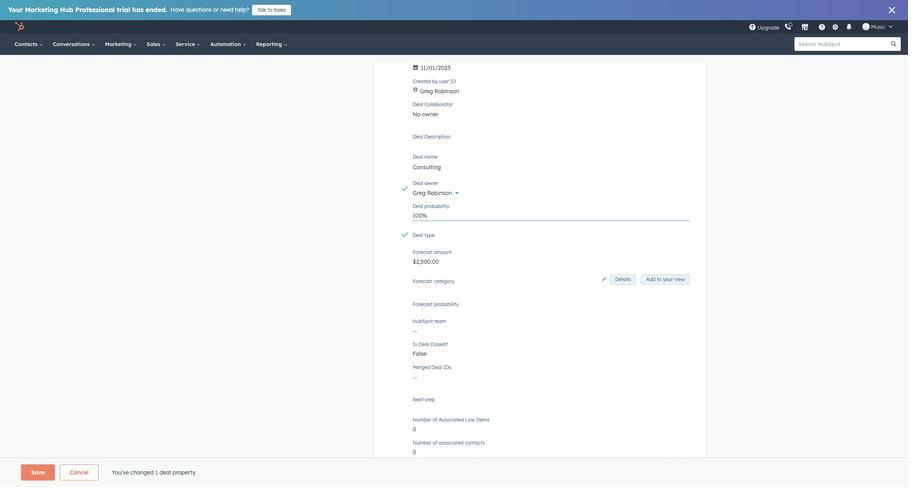 Task type: locate. For each thing, give the bounding box(es) containing it.
probability for deal probability
[[425, 204, 450, 210]]

of
[[433, 417, 438, 424], [433, 441, 438, 447]]

Next step text field
[[413, 396, 691, 412]]

greg robinson button
[[420, 83, 691, 97], [413, 185, 691, 199]]

team
[[435, 319, 446, 325]]

deal for deal collaborator no owner
[[413, 102, 423, 108]]

conversations
[[53, 41, 91, 47]]

greg
[[420, 88, 433, 95], [413, 190, 426, 197]]

2 vertical spatial forecast
[[413, 302, 433, 308]]

settings link
[[831, 22, 841, 31]]

forecast left category on the bottom of the page
[[413, 273, 433, 279]]

hubspot team --
[[413, 319, 446, 335]]

need
[[220, 6, 234, 13]]

1 vertical spatial probability
[[434, 302, 459, 308]]

contacts link
[[10, 33, 48, 55]]

of left associated
[[433, 417, 438, 424]]

contacts
[[465, 441, 485, 447]]

2 number from the top
[[413, 441, 432, 447]]

amount
[[434, 250, 452, 256]]

Number of Associated Line Items text field
[[413, 422, 691, 435]]

marketplaces button
[[797, 20, 814, 33]]

closed?
[[431, 342, 448, 348]]

deal inside deal collaborator no owner
[[413, 102, 423, 108]]

0 vertical spatial marketing
[[25, 6, 58, 14]]

next
[[413, 397, 424, 403]]

sales
[[274, 7, 286, 13], [147, 41, 162, 47]]

details
[[616, 277, 631, 283]]

sales left the service
[[147, 41, 162, 47]]

hubspot image
[[15, 22, 24, 32]]

- down hubspot on the bottom left of page
[[415, 328, 417, 335]]

0 vertical spatial greg robinson
[[420, 88, 460, 95]]

3 forecast from the top
[[413, 302, 433, 308]]

robinson down user
[[435, 88, 460, 95]]

deal up deal probability
[[413, 181, 423, 187]]

0 vertical spatial forecast
[[413, 250, 433, 256]]

search image
[[892, 41, 897, 47]]

talk
[[258, 7, 267, 13]]

of left 'associated'
[[433, 441, 438, 447]]

merged
[[413, 365, 430, 371]]

greg robinson button down "mm/dd/yyyy" text box
[[420, 83, 691, 97]]

trial
[[117, 6, 130, 14]]

greg down created
[[420, 88, 433, 95]]

-
[[413, 328, 415, 335], [415, 328, 417, 335]]

greg robinson button up deal probability text field on the top
[[413, 185, 691, 199]]

your marketing hub professional trial has ended. have questions or need help?
[[8, 6, 249, 14]]

1 vertical spatial number
[[413, 441, 432, 447]]

owner down the collaborator
[[422, 111, 439, 118]]

deal left description
[[413, 134, 423, 140]]

menu
[[748, 20, 899, 33]]

deal type
[[413, 233, 435, 239]]

forecast
[[413, 250, 433, 256], [413, 273, 433, 279], [413, 302, 433, 308]]

details button
[[610, 275, 637, 285]]

upgrade
[[758, 24, 780, 31]]

0 vertical spatial of
[[433, 417, 438, 424]]

forecast down deal type
[[413, 250, 433, 256]]

add to your view
[[647, 277, 685, 283]]

marketing
[[25, 6, 58, 14], [105, 41, 133, 47]]

0 vertical spatial greg
[[420, 88, 433, 95]]

greg robinson
[[420, 88, 460, 95], [413, 190, 452, 197]]

0 vertical spatial sales
[[274, 7, 286, 13]]

2 of from the top
[[433, 441, 438, 447]]

greg robinson image
[[863, 23, 870, 30]]

deal right 'is'
[[419, 342, 429, 348]]

owner
[[422, 111, 439, 118], [425, 181, 439, 187]]

forecast for forecast amount
[[413, 250, 433, 256]]

1 vertical spatial forecast
[[413, 273, 433, 279]]

menu containing music
[[748, 20, 899, 33]]

has
[[132, 6, 144, 14]]

deal name
[[413, 154, 438, 160]]

number down next step at the bottom of the page
[[413, 417, 432, 424]]

forecast category
[[413, 273, 455, 279]]

category
[[434, 273, 455, 279]]

1 number from the top
[[413, 417, 432, 424]]

greg robinson down user
[[420, 88, 460, 95]]

Deal probability text field
[[413, 208, 691, 221]]

0 vertical spatial owner
[[422, 111, 439, 118]]

1 of from the top
[[433, 417, 438, 424]]

1
[[155, 470, 158, 477]]

number left 'associated'
[[413, 441, 432, 447]]

deal left name
[[413, 154, 423, 160]]

calling icon button
[[782, 21, 795, 32]]

Deal Description text field
[[413, 133, 691, 149]]

- up 'is'
[[413, 328, 415, 335]]

search button
[[888, 37, 901, 51]]

deal
[[160, 470, 171, 477]]

sales link
[[142, 33, 171, 55]]

automation
[[210, 41, 243, 47]]

ended.
[[146, 6, 167, 14]]

help?
[[235, 6, 249, 13]]

probability
[[425, 204, 450, 210], [434, 302, 459, 308]]

greg robinson down deal owner
[[413, 190, 452, 197]]

sales right 'talk'
[[274, 7, 286, 13]]

deal
[[413, 102, 423, 108], [413, 134, 423, 140], [413, 154, 423, 160], [413, 181, 423, 187], [413, 204, 423, 210], [413, 233, 423, 239], [419, 342, 429, 348], [432, 365, 442, 371]]

1 horizontal spatial marketing
[[105, 41, 133, 47]]

of for associated
[[433, 417, 438, 424]]

0 vertical spatial robinson
[[435, 88, 460, 95]]

1 forecast from the top
[[413, 250, 433, 256]]

marketing down trial
[[105, 41, 133, 47]]

1 vertical spatial to
[[657, 277, 662, 283]]

greg down deal owner
[[413, 190, 426, 197]]

line
[[466, 417, 475, 424]]

forecast amount
[[413, 250, 452, 256]]

Forecast amount text field
[[413, 255, 691, 267]]

merged deal ids
[[413, 365, 452, 371]]

deal up no
[[413, 102, 423, 108]]

number for number of associated contacts
[[413, 441, 432, 447]]

0 vertical spatial number
[[413, 417, 432, 424]]

probability up the team
[[434, 302, 459, 308]]

0 horizontal spatial marketing
[[25, 6, 58, 14]]

1 horizontal spatial sales
[[274, 7, 286, 13]]

have
[[171, 6, 184, 13]]

0 vertical spatial probability
[[425, 204, 450, 210]]

owner up deal probability
[[425, 181, 439, 187]]

conversations link
[[48, 33, 100, 55]]

number
[[413, 417, 432, 424], [413, 441, 432, 447]]

marketing left hub
[[25, 6, 58, 14]]

1 vertical spatial of
[[433, 441, 438, 447]]

to for talk
[[268, 7, 273, 13]]

of for associated
[[433, 441, 438, 447]]

deal left "type"
[[413, 233, 423, 239]]

Number of associated contacts text field
[[413, 445, 691, 458]]

robinson
[[435, 88, 460, 95], [428, 190, 452, 197]]

deal down deal owner
[[413, 204, 423, 210]]

0 horizontal spatial to
[[268, 7, 273, 13]]

step
[[425, 397, 435, 403]]

deal collaborator no owner
[[413, 102, 453, 118]]

close image
[[889, 7, 896, 13]]

to right 'talk'
[[268, 7, 273, 13]]

description
[[425, 134, 451, 140]]

2 forecast from the top
[[413, 273, 433, 279]]

deal left ids
[[432, 365, 442, 371]]

to
[[268, 7, 273, 13], [657, 277, 662, 283]]

robinson up deal probability
[[428, 190, 452, 197]]

number of associated line items
[[413, 417, 490, 424]]

sales inside button
[[274, 7, 286, 13]]

to right add
[[657, 277, 662, 283]]

cancel button
[[60, 465, 99, 481]]

created by user id
[[413, 79, 456, 85]]

probability down deal owner
[[425, 204, 450, 210]]

add
[[647, 277, 656, 283]]

1 vertical spatial sales
[[147, 41, 162, 47]]

forecast up hubspot on the bottom left of page
[[413, 302, 433, 308]]

hubspot link
[[10, 22, 30, 32]]

marketing link
[[100, 33, 142, 55]]

0 vertical spatial to
[[268, 7, 273, 13]]

marketplaces image
[[802, 24, 809, 31]]

talk to sales
[[258, 7, 286, 13]]

1 horizontal spatial to
[[657, 277, 662, 283]]



Task type: describe. For each thing, give the bounding box(es) containing it.
hubspot
[[413, 319, 433, 325]]

to for add
[[657, 277, 662, 283]]

help image
[[819, 24, 826, 31]]

settings image
[[832, 24, 840, 31]]

professional
[[75, 6, 115, 14]]

notifications image
[[846, 24, 853, 31]]

your
[[8, 6, 23, 14]]

deal for deal name
[[413, 154, 423, 160]]

1 - from the left
[[413, 328, 415, 335]]

is
[[413, 342, 417, 348]]

reporting link
[[251, 33, 293, 55]]

save
[[31, 470, 45, 477]]

talk to sales button
[[252, 5, 291, 15]]

Forecast probability text field
[[413, 301, 691, 314]]

deal for deal description
[[413, 134, 423, 140]]

is deal closed?
[[413, 342, 448, 348]]

user
[[439, 79, 449, 85]]

0 vertical spatial greg robinson button
[[420, 83, 691, 97]]

deal probability
[[413, 204, 450, 210]]

id
[[451, 79, 456, 85]]

service link
[[171, 33, 206, 55]]

automation link
[[206, 33, 251, 55]]

you've
[[112, 470, 129, 477]]

you've changed 1 deal property
[[112, 470, 196, 477]]

Search HubSpot search field
[[795, 37, 894, 51]]

type
[[425, 233, 435, 239]]

forecast for forecast probability
[[413, 302, 433, 308]]

deal for deal type
[[413, 233, 423, 239]]

0 horizontal spatial sales
[[147, 41, 162, 47]]

your
[[663, 277, 674, 283]]

owner inside deal collaborator no owner
[[422, 111, 439, 118]]

by
[[433, 79, 438, 85]]

name
[[425, 154, 438, 160]]

2 - from the left
[[415, 328, 417, 335]]

MM/DD/YYYY text field
[[413, 60, 691, 73]]

items
[[476, 417, 490, 424]]

deal description
[[413, 134, 451, 140]]

1 vertical spatial greg robinson button
[[413, 185, 691, 199]]

property
[[173, 470, 196, 477]]

collaborator
[[425, 102, 453, 108]]

deal owner
[[413, 181, 439, 187]]

probability for forecast probability
[[434, 302, 459, 308]]

music button
[[858, 20, 898, 33]]

1 vertical spatial marketing
[[105, 41, 133, 47]]

add to your view button
[[642, 275, 691, 285]]

reporting
[[256, 41, 284, 47]]

music
[[872, 23, 886, 30]]

help button
[[816, 20, 829, 33]]

number for number of associated line items
[[413, 417, 432, 424]]

number of associated contacts
[[413, 441, 485, 447]]

upgrade image
[[749, 24, 757, 31]]

save button
[[21, 465, 55, 481]]

questions
[[186, 6, 212, 13]]

view
[[675, 277, 685, 283]]

Is Deal Closed? text field
[[413, 347, 691, 360]]

forecast for forecast category
[[413, 273, 433, 279]]

1 vertical spatial greg
[[413, 190, 426, 197]]

notifications button
[[843, 20, 856, 33]]

service
[[176, 41, 197, 47]]

next step
[[413, 397, 435, 403]]

created
[[413, 79, 431, 85]]

1 vertical spatial greg robinson
[[413, 190, 452, 197]]

Merged Deal IDs text field
[[413, 370, 691, 386]]

deal for deal owner
[[413, 181, 423, 187]]

contacts
[[15, 41, 39, 47]]

1 vertical spatial robinson
[[428, 190, 452, 197]]

1 vertical spatial owner
[[425, 181, 439, 187]]

calling icon image
[[785, 23, 792, 31]]

deal for deal probability
[[413, 204, 423, 210]]

ids
[[444, 365, 452, 371]]

no
[[413, 111, 421, 118]]

-- button
[[413, 324, 691, 337]]

associated
[[439, 441, 464, 447]]

associated
[[439, 417, 464, 424]]

no owner button
[[413, 106, 691, 123]]

or
[[213, 6, 219, 13]]

forecast probability
[[413, 302, 459, 308]]

Deal name text field
[[413, 159, 691, 175]]

hub
[[60, 6, 73, 14]]

cancel
[[70, 470, 89, 477]]

changed
[[131, 470, 154, 477]]



Task type: vqa. For each thing, say whether or not it's contained in the screenshot.
Search HubSpot search field
yes



